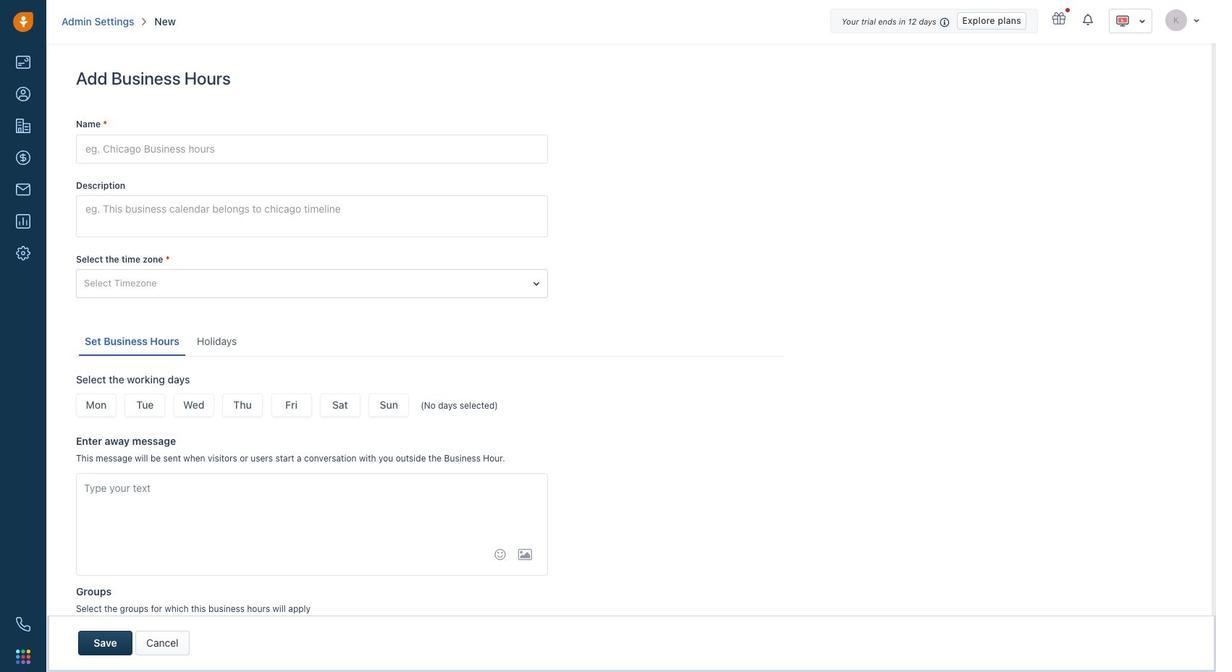 Task type: describe. For each thing, give the bounding box(es) containing it.
ic_info_icon image
[[940, 16, 951, 28]]

freshworks switcher image
[[16, 650, 30, 665]]

bell regular image
[[1083, 13, 1095, 26]]

eg. Chicago Business hours text field
[[76, 134, 548, 163]]

2 ic_arrow_down image from the left
[[1139, 16, 1146, 26]]



Task type: locate. For each thing, give the bounding box(es) containing it.
phone image
[[16, 618, 30, 632]]

0 horizontal spatial ic_arrow_down image
[[1139, 16, 1146, 26]]

phone element
[[9, 611, 38, 640]]

missing translation "unavailable" for locale "en-us" image
[[1116, 14, 1131, 28]]

ic_arrow_down image
[[1194, 16, 1201, 24], [1139, 16, 1146, 26]]

1 ic_arrow_down image from the left
[[1194, 16, 1201, 24]]

1 horizontal spatial ic_arrow_down image
[[1194, 16, 1201, 24]]

eg. This business calendar belongs to chicago timeline text field
[[76, 195, 548, 237]]



Task type: vqa. For each thing, say whether or not it's contained in the screenshot.
Close icon
no



